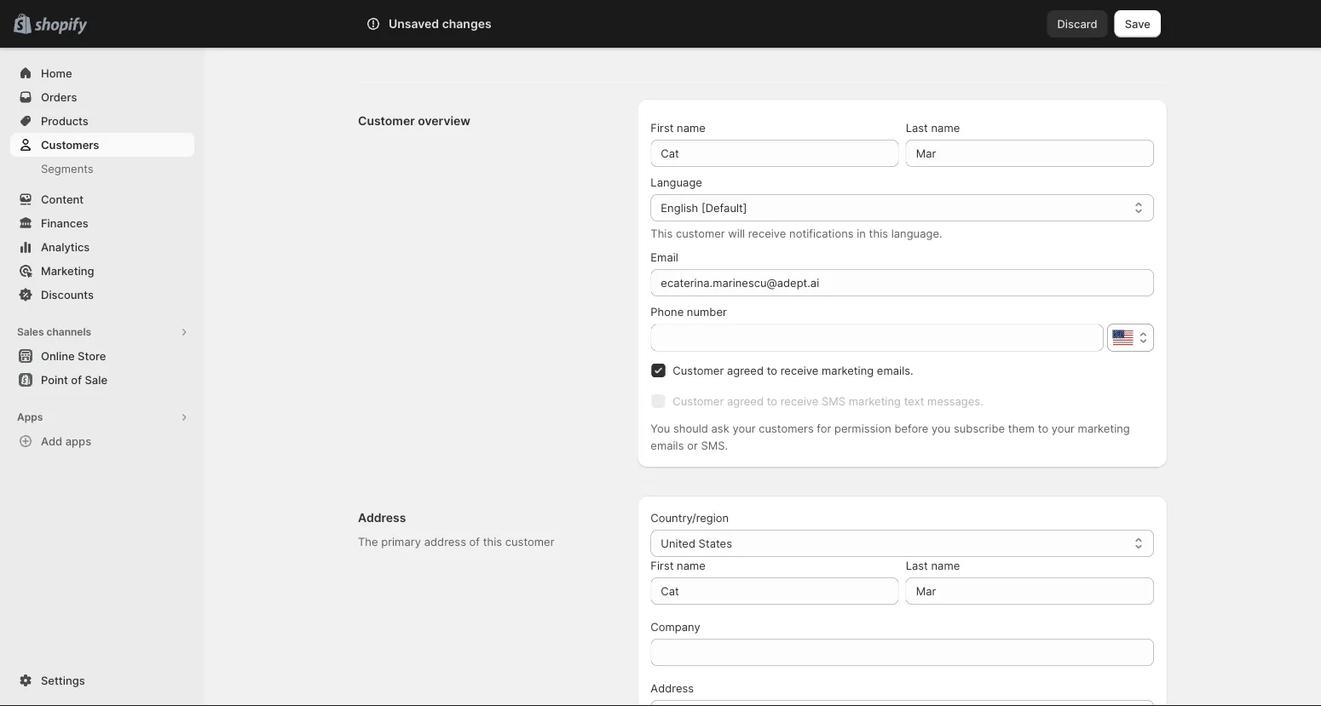 Task type: vqa. For each thing, say whether or not it's contained in the screenshot.
"language."
yes



Task type: describe. For each thing, give the bounding box(es) containing it.
you
[[651, 422, 670, 435]]

analytics
[[41, 240, 90, 254]]

online
[[41, 350, 75, 363]]

last for company
[[906, 559, 928, 573]]

first name for language
[[651, 121, 706, 134]]

ask
[[712, 422, 730, 435]]

country/region
[[651, 512, 729, 525]]

address
[[424, 535, 466, 549]]

united states
[[661, 537, 732, 550]]

changes
[[442, 17, 492, 31]]

united
[[661, 537, 696, 550]]

will
[[728, 227, 745, 240]]

first for company
[[651, 559, 674, 573]]

sales channels button
[[10, 321, 194, 344]]

marketing link
[[10, 259, 194, 283]]

shopify image
[[34, 17, 87, 35]]

segments
[[41, 162, 94, 175]]

point
[[41, 373, 68, 387]]

customer for customer overview
[[358, 114, 415, 128]]

receive for sms
[[781, 395, 819, 408]]

name for last name text box
[[932, 121, 960, 134]]

home
[[41, 67, 72, 80]]

Last name text field
[[906, 578, 1155, 605]]

online store link
[[10, 344, 194, 368]]

this
[[651, 227, 673, 240]]

point of sale link
[[10, 368, 194, 392]]

you should ask your customers for permission before you subscribe them to your marketing emails or sms.
[[651, 422, 1130, 452]]

english
[[661, 201, 699, 214]]

customer for customer agreed to receive marketing emails.
[[673, 364, 724, 377]]

orders link
[[10, 85, 194, 109]]

1 vertical spatial marketing
[[849, 395, 901, 408]]

last for language
[[906, 121, 928, 134]]

sale
[[85, 373, 107, 387]]

add apps button
[[10, 430, 194, 454]]

customers
[[759, 422, 814, 435]]

unsaved
[[389, 17, 439, 31]]

channels
[[46, 326, 91, 339]]

search button
[[414, 10, 908, 38]]

this customer will receive notifications in this language.
[[651, 227, 943, 240]]

text
[[904, 395, 925, 408]]

Last name text field
[[906, 140, 1155, 167]]

customer agreed to receive sms marketing text messages.
[[673, 395, 984, 408]]

point of sale
[[41, 373, 107, 387]]

apps button
[[10, 406, 194, 430]]

online store button
[[0, 344, 205, 368]]

emails.
[[877, 364, 914, 377]]

states
[[699, 537, 732, 550]]

segments link
[[10, 157, 194, 181]]

unsaved changes
[[389, 17, 492, 31]]

sms
[[822, 395, 846, 408]]

marketing inside you should ask your customers for permission before you subscribe them to your marketing emails or sms.
[[1078, 422, 1130, 435]]

settings
[[41, 674, 85, 688]]

language.
[[892, 227, 943, 240]]

overview
[[418, 114, 471, 128]]

finances
[[41, 217, 88, 230]]

subscribe
[[954, 422, 1005, 435]]

save
[[1125, 17, 1151, 30]]

online store
[[41, 350, 106, 363]]

to for sms
[[767, 395, 778, 408]]

first name text field for language
[[651, 140, 899, 167]]

Phone number text field
[[651, 324, 1104, 352]]

customer for this
[[676, 227, 725, 240]]

2 vertical spatial customer
[[505, 535, 555, 549]]

to inside you should ask your customers for permission before you subscribe them to your marketing emails or sms.
[[1038, 422, 1049, 435]]

Email email field
[[651, 269, 1155, 297]]

them
[[1008, 422, 1035, 435]]

you
[[932, 422, 951, 435]]

customer for new
[[427, 28, 506, 49]]

content link
[[10, 188, 194, 211]]

new
[[385, 28, 423, 49]]

before
[[895, 422, 929, 435]]



Task type: locate. For each thing, give the bounding box(es) containing it.
analytics link
[[10, 235, 194, 259]]

0 vertical spatial address
[[358, 511, 406, 526]]

sales
[[17, 326, 44, 339]]

save button
[[1115, 10, 1161, 38]]

0 vertical spatial this
[[869, 227, 889, 240]]

2 agreed from the top
[[727, 395, 764, 408]]

0 horizontal spatial of
[[71, 373, 82, 387]]

1 vertical spatial address
[[651, 682, 694, 695]]

1 last name from the top
[[906, 121, 960, 134]]

1 your from the left
[[733, 422, 756, 435]]

1 agreed from the top
[[727, 364, 764, 377]]

1 first name from the top
[[651, 121, 706, 134]]

discard button
[[1048, 10, 1108, 38]]

customers
[[41, 138, 99, 151]]

marketing
[[822, 364, 874, 377], [849, 395, 901, 408], [1078, 422, 1130, 435]]

discounts
[[41, 288, 94, 301]]

1 vertical spatial customer
[[673, 364, 724, 377]]

first down united
[[651, 559, 674, 573]]

sms.
[[701, 439, 728, 452]]

2 vertical spatial marketing
[[1078, 422, 1130, 435]]

to
[[767, 364, 778, 377], [767, 395, 778, 408], [1038, 422, 1049, 435]]

apps
[[65, 435, 91, 448]]

search
[[441, 17, 478, 30]]

address
[[358, 511, 406, 526], [651, 682, 694, 695]]

your right ask
[[733, 422, 756, 435]]

your
[[733, 422, 756, 435], [1052, 422, 1075, 435]]

email
[[651, 251, 679, 264]]

1 horizontal spatial your
[[1052, 422, 1075, 435]]

2 vertical spatial receive
[[781, 395, 819, 408]]

2 last name from the top
[[906, 559, 960, 573]]

1 last from the top
[[906, 121, 928, 134]]

name for first name text field corresponding to company
[[677, 559, 706, 573]]

1 vertical spatial first name
[[651, 559, 706, 573]]

this right the in
[[869, 227, 889, 240]]

2 first name text field from the top
[[651, 578, 899, 605]]

0 horizontal spatial this
[[483, 535, 502, 549]]

this
[[869, 227, 889, 240], [483, 535, 502, 549]]

1 vertical spatial receive
[[781, 364, 819, 377]]

Company text field
[[651, 640, 1155, 667]]

discard
[[1058, 17, 1098, 30]]

sales channels
[[17, 326, 91, 339]]

1 vertical spatial to
[[767, 395, 778, 408]]

agreed for customer agreed to receive sms marketing text messages.
[[727, 395, 764, 408]]

0 vertical spatial to
[[767, 364, 778, 377]]

1 horizontal spatial this
[[869, 227, 889, 240]]

0 horizontal spatial address
[[358, 511, 406, 526]]

or
[[687, 439, 698, 452]]

1 vertical spatial of
[[469, 535, 480, 549]]

customer
[[358, 114, 415, 128], [673, 364, 724, 377], [673, 395, 724, 408]]

to for marketing
[[767, 364, 778, 377]]

your right them
[[1052, 422, 1075, 435]]

last name
[[906, 121, 960, 134], [906, 559, 960, 573]]

address up "the"
[[358, 511, 406, 526]]

1 vertical spatial last
[[906, 559, 928, 573]]

0 vertical spatial of
[[71, 373, 82, 387]]

primary
[[381, 535, 421, 549]]

first name text field for company
[[651, 578, 899, 605]]

first name text field up [default]
[[651, 140, 899, 167]]

receive for notifications
[[748, 227, 787, 240]]

language
[[651, 176, 703, 189]]

last name for company
[[906, 559, 960, 573]]

last
[[906, 121, 928, 134], [906, 559, 928, 573]]

phone number
[[651, 305, 727, 318]]

store
[[78, 350, 106, 363]]

name for first name text field associated with language
[[677, 121, 706, 134]]

marketing up permission
[[849, 395, 901, 408]]

settings link
[[10, 669, 194, 693]]

0 vertical spatial first
[[651, 121, 674, 134]]

apps
[[17, 411, 43, 424]]

0 vertical spatial customer
[[427, 28, 506, 49]]

first name
[[651, 121, 706, 134], [651, 559, 706, 573]]

first
[[651, 121, 674, 134], [651, 559, 674, 573]]

in
[[857, 227, 866, 240]]

1 vertical spatial agreed
[[727, 395, 764, 408]]

0 vertical spatial first name
[[651, 121, 706, 134]]

1 first name text field from the top
[[651, 140, 899, 167]]

receive for marketing
[[781, 364, 819, 377]]

discounts link
[[10, 283, 194, 307]]

first up language
[[651, 121, 674, 134]]

0 vertical spatial customer
[[358, 114, 415, 128]]

receive up 'customers'
[[781, 395, 819, 408]]

english [default]
[[661, 201, 747, 214]]

name
[[677, 121, 706, 134], [932, 121, 960, 134], [677, 559, 706, 573], [932, 559, 960, 573]]

company
[[651, 621, 701, 634]]

products
[[41, 114, 89, 127]]

first name for company
[[651, 559, 706, 573]]

first name up language
[[651, 121, 706, 134]]

0 vertical spatial agreed
[[727, 364, 764, 377]]

address down company
[[651, 682, 694, 695]]

customer agreed to receive marketing emails.
[[673, 364, 914, 377]]

should
[[674, 422, 708, 435]]

permission
[[835, 422, 892, 435]]

0 vertical spatial marketing
[[822, 364, 874, 377]]

0 vertical spatial receive
[[748, 227, 787, 240]]

Address text field
[[685, 701, 1155, 707]]

messages.
[[928, 395, 984, 408]]

2 first name from the top
[[651, 559, 706, 573]]

agreed for customer agreed to receive marketing emails.
[[727, 364, 764, 377]]

first for language
[[651, 121, 674, 134]]

2 vertical spatial to
[[1038, 422, 1049, 435]]

products link
[[10, 109, 194, 133]]

home link
[[10, 61, 194, 85]]

[default]
[[702, 201, 747, 214]]

add apps
[[41, 435, 91, 448]]

0 vertical spatial last name
[[906, 121, 960, 134]]

point of sale button
[[0, 368, 205, 392]]

of right address
[[469, 535, 480, 549]]

for
[[817, 422, 832, 435]]

1 vertical spatial first name text field
[[651, 578, 899, 605]]

notifications
[[790, 227, 854, 240]]

receive up customer agreed to receive sms marketing text messages.
[[781, 364, 819, 377]]

2 your from the left
[[1052, 422, 1075, 435]]

emails
[[651, 439, 684, 452]]

First name text field
[[651, 140, 899, 167], [651, 578, 899, 605]]

customer for customer agreed to receive sms marketing text messages.
[[673, 395, 724, 408]]

orders
[[41, 90, 77, 104]]

of inside "link"
[[71, 373, 82, 387]]

name for last name text field
[[932, 559, 960, 573]]

last name for language
[[906, 121, 960, 134]]

this right address
[[483, 535, 502, 549]]

the
[[358, 535, 378, 549]]

marketing
[[41, 264, 94, 278]]

1 horizontal spatial address
[[651, 682, 694, 695]]

0 vertical spatial last
[[906, 121, 928, 134]]

first name down united
[[651, 559, 706, 573]]

new customer
[[385, 28, 506, 49]]

1 vertical spatial this
[[483, 535, 502, 549]]

of
[[71, 373, 82, 387], [469, 535, 480, 549]]

the primary address of this customer
[[358, 535, 555, 549]]

united states (+1) image
[[1113, 330, 1134, 346]]

0 horizontal spatial your
[[733, 422, 756, 435]]

1 vertical spatial first
[[651, 559, 674, 573]]

1 horizontal spatial of
[[469, 535, 480, 549]]

1 first from the top
[[651, 121, 674, 134]]

marketing right them
[[1078, 422, 1130, 435]]

0 vertical spatial first name text field
[[651, 140, 899, 167]]

customer overview
[[358, 114, 471, 128]]

1 vertical spatial last name
[[906, 559, 960, 573]]

1 vertical spatial customer
[[676, 227, 725, 240]]

first name text field down 'states' in the bottom of the page
[[651, 578, 899, 605]]

phone
[[651, 305, 684, 318]]

of left sale
[[71, 373, 82, 387]]

number
[[687, 305, 727, 318]]

receive
[[748, 227, 787, 240], [781, 364, 819, 377], [781, 395, 819, 408]]

add
[[41, 435, 62, 448]]

marketing up sms
[[822, 364, 874, 377]]

content
[[41, 193, 84, 206]]

finances link
[[10, 211, 194, 235]]

2 last from the top
[[906, 559, 928, 573]]

customers link
[[10, 133, 194, 157]]

2 vertical spatial customer
[[673, 395, 724, 408]]

receive right will
[[748, 227, 787, 240]]

2 first from the top
[[651, 559, 674, 573]]



